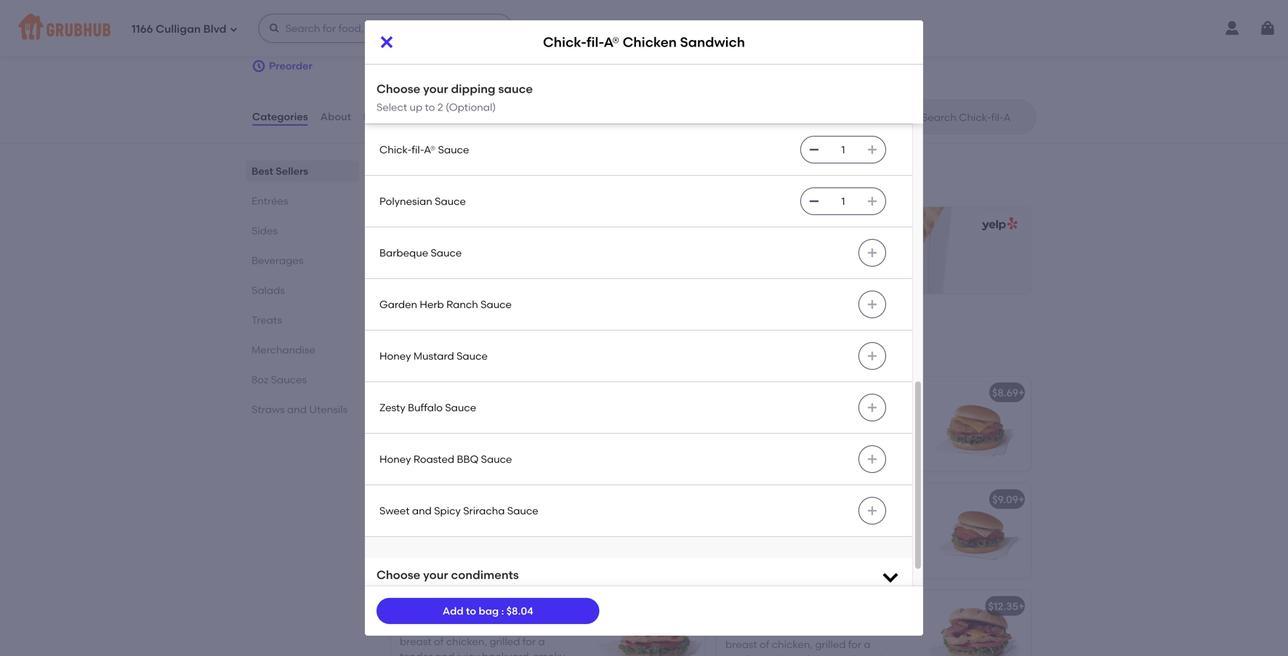 Task type: locate. For each thing, give the bounding box(es) containing it.
1 vertical spatial (optional)
[[446, 101, 496, 113]]

1 vertical spatial 2
[[437, 101, 443, 113]]

about
[[320, 111, 351, 123]]

club
[[865, 603, 889, 616]]

chick- for chick-fil-a waffle potato fries® $3.89 +
[[728, 246, 761, 258]]

fil- for chick-fil-a® grilled chicken club sandwich
[[758, 603, 771, 616]]

entrées for entrées
[[252, 195, 288, 207]]

+ for $9.09 +
[[1018, 494, 1025, 506]]

+ inside the chick-fil-a® grilled chicken club... $12.35 +
[[432, 263, 438, 276]]

1 vertical spatial choose your dipping sauce select up to 2 (optional)
[[377, 82, 533, 113]]

0 vertical spatial $12.35
[[402, 263, 432, 276]]

search icon image
[[898, 108, 916, 126]]

+ for $8.69 +
[[1018, 387, 1025, 399]]

choose down sweet
[[377, 568, 420, 582]]

straws and utensils tab
[[252, 402, 353, 417]]

chicken inside button
[[435, 600, 476, 613]]

1 select from the top
[[377, 50, 407, 62]]

0 vertical spatial choose your dipping sauce select up to 2 (optional)
[[377, 30, 533, 62]]

best sellers up entrées tab
[[252, 165, 308, 177]]

1 your from the top
[[423, 30, 448, 44]]

barbeque
[[379, 247, 428, 259]]

yelp image for fries®
[[979, 217, 1018, 231]]

sauce right buffalo
[[445, 402, 476, 414]]

sellers inside tab
[[276, 165, 308, 177]]

2 choose from the top
[[377, 82, 420, 96]]

and for straws
[[287, 403, 307, 416]]

main navigation navigation
[[0, 0, 1288, 57]]

0 vertical spatial up
[[410, 50, 422, 62]]

2 vertical spatial choose
[[377, 568, 420, 582]]

and left "spicy"
[[412, 505, 432, 517]]

choose up reviews
[[377, 82, 420, 96]]

sellers down the chick-fil-a® sauce
[[425, 161, 476, 180]]

honey left mustard
[[379, 350, 411, 362]]

to
[[425, 50, 435, 62], [425, 101, 435, 113], [466, 605, 476, 617]]

about button
[[320, 91, 352, 143]]

chick-
[[543, 34, 587, 50], [379, 143, 412, 156], [402, 246, 435, 258], [728, 246, 761, 258], [725, 387, 758, 399], [725, 603, 758, 616]]

1 dipping from the top
[[451, 30, 495, 44]]

svg image inside preorder button
[[252, 59, 266, 73]]

0 horizontal spatial grilled
[[400, 600, 433, 613]]

straws
[[252, 403, 285, 416]]

best sellers down the chick-fil-a® sauce
[[388, 161, 476, 180]]

submenu
[[452, 347, 492, 358]]

zesty buffalo sauce
[[379, 402, 476, 414]]

grilled
[[462, 246, 496, 258], [400, 600, 433, 613], [786, 603, 819, 616]]

svg image
[[229, 25, 238, 34], [378, 33, 395, 51], [866, 144, 878, 156], [808, 196, 820, 207], [866, 196, 878, 207], [866, 247, 878, 259], [866, 505, 878, 517]]

choose
[[377, 30, 420, 44], [377, 82, 420, 96], [377, 568, 420, 582]]

honey mustard sauce
[[379, 350, 488, 362]]

2 yelp image from the left
[[979, 217, 1018, 231]]

entrées inside tab
[[252, 195, 288, 207]]

1 vertical spatial $12.35
[[988, 600, 1018, 613]]

0 horizontal spatial best
[[252, 165, 273, 177]]

1 vertical spatial sauce
[[498, 82, 533, 96]]

and for sweet
[[412, 505, 432, 517]]

0 horizontal spatial sellers
[[276, 165, 308, 177]]

deluxe
[[786, 387, 820, 399]]

1 vertical spatial entrées
[[388, 327, 445, 346]]

0 horizontal spatial entrées
[[252, 195, 288, 207]]

chick-fil-a® chicken sandwich
[[543, 34, 745, 50]]

entrées tab
[[252, 193, 353, 208]]

1166 culligan blvd
[[132, 23, 226, 36]]

best down the chick-fil-a® sauce
[[388, 161, 422, 180]]

sweet
[[379, 505, 410, 517]]

0 vertical spatial dipping
[[451, 30, 495, 44]]

best sellers
[[388, 161, 476, 180], [252, 165, 308, 177]]

$12.35
[[402, 263, 432, 276], [988, 600, 1018, 613]]

beverages
[[252, 254, 303, 267]]

1 vertical spatial choose
[[377, 82, 420, 96]]

:
[[501, 605, 504, 617]]

potato
[[819, 246, 853, 258]]

sandwich
[[680, 34, 745, 50], [822, 387, 871, 399], [479, 600, 528, 613], [891, 603, 940, 616]]

sellers
[[425, 161, 476, 180], [276, 165, 308, 177]]

your
[[423, 30, 448, 44], [423, 82, 448, 96], [423, 568, 448, 582]]

1 input item quantity number field from the top
[[827, 137, 859, 163]]

0 horizontal spatial best sellers
[[252, 165, 308, 177]]

sauce
[[498, 30, 533, 44], [498, 82, 533, 96]]

sellers up entrées tab
[[276, 165, 308, 177]]

a® for chick-fil-a® grilled chicken club... $12.35 +
[[448, 246, 460, 258]]

entrées up sides
[[252, 195, 288, 207]]

1 horizontal spatial best
[[388, 161, 422, 180]]

entrées up mobile
[[388, 327, 445, 346]]

2 up from the top
[[410, 101, 422, 113]]

garden
[[379, 298, 417, 311]]

0 horizontal spatial $12.35
[[402, 263, 432, 276]]

up right reviews
[[410, 101, 422, 113]]

$9.09
[[992, 494, 1018, 506]]

polynesian
[[379, 195, 432, 207]]

2 sauce from the top
[[498, 82, 533, 96]]

1 horizontal spatial entrées
[[388, 327, 445, 346]]

best
[[388, 161, 422, 180], [252, 165, 273, 177]]

1 horizontal spatial yelp image
[[979, 217, 1018, 231]]

0 vertical spatial choose
[[377, 30, 420, 44]]

0 horizontal spatial and
[[287, 403, 307, 416]]

grilled inside the chick-fil-a® grilled chicken club... $12.35 +
[[462, 246, 496, 258]]

a®
[[604, 34, 619, 50], [424, 143, 436, 156], [448, 246, 460, 258], [771, 387, 783, 399], [771, 603, 783, 616]]

choose up ketchup
[[377, 30, 420, 44]]

2 choose your dipping sauce select up to 2 (optional) from the top
[[377, 82, 533, 113]]

up
[[410, 50, 422, 62], [410, 101, 422, 113]]

0 vertical spatial input item quantity number field
[[827, 137, 859, 163]]

select up the chick-fil-a® sauce
[[377, 101, 407, 113]]

2 your from the top
[[423, 82, 448, 96]]

honey roasted bbq sauce
[[379, 453, 512, 465]]

sweet and spicy sriracha sauce
[[379, 505, 538, 517]]

0 vertical spatial sauce
[[498, 30, 533, 44]]

yelp image for club...
[[653, 217, 692, 231]]

1 honey from the top
[[379, 350, 411, 362]]

fil-
[[587, 34, 604, 50], [412, 143, 424, 156], [435, 246, 448, 258], [761, 246, 774, 258], [758, 387, 771, 399], [758, 603, 771, 616]]

0 vertical spatial 2
[[437, 50, 443, 62]]

up up ketchup
[[410, 50, 422, 62]]

chick- for chick-fil-a® chicken sandwich
[[543, 34, 587, 50]]

2 dipping from the top
[[451, 82, 495, 96]]

a® inside the chick-fil-a® grilled chicken club... $12.35 +
[[448, 246, 460, 258]]

1 vertical spatial up
[[410, 101, 422, 113]]

and inside tab
[[287, 403, 307, 416]]

1 horizontal spatial grilled
[[462, 246, 496, 258]]

0 vertical spatial honey
[[379, 350, 411, 362]]

chick- inside the chick-fil-a® grilled chicken club... $12.35 +
[[402, 246, 435, 258]]

+
[[432, 263, 438, 276], [754, 263, 760, 276], [1018, 387, 1025, 399], [1018, 494, 1025, 506], [1018, 600, 1025, 613]]

1 yelp image from the left
[[653, 217, 692, 231]]

ranch
[[446, 298, 478, 311]]

0 vertical spatial your
[[423, 30, 448, 44]]

sauce right barbeque
[[431, 247, 462, 259]]

fil- inside the chick-fil-a® grilled chicken club... $12.35 +
[[435, 246, 448, 258]]

25–40
[[252, 29, 277, 40]]

1 vertical spatial select
[[377, 101, 407, 113]]

delivery only 25–40 min
[[252, 15, 315, 40]]

0 vertical spatial entrées
[[252, 195, 288, 207]]

fil- for chick-fil-a waffle potato fries® $3.89 +
[[761, 246, 774, 258]]

garden herb ranch sauce
[[379, 298, 512, 311]]

fil- for chick-fil-a® sauce
[[412, 143, 424, 156]]

+ inside chick-fil-a waffle potato fries® $3.89 +
[[754, 263, 760, 276]]

1 vertical spatial input item quantity number field
[[827, 188, 859, 214]]

straws and utensils
[[252, 403, 348, 416]]

1 horizontal spatial and
[[412, 505, 432, 517]]

select up ketchup
[[377, 50, 407, 62]]

sandwich inside button
[[479, 600, 528, 613]]

1 vertical spatial to
[[425, 101, 435, 113]]

dipping
[[451, 30, 495, 44], [451, 82, 495, 96]]

3 your from the top
[[423, 568, 448, 582]]

1 vertical spatial dipping
[[451, 82, 495, 96]]

sauce
[[438, 143, 469, 156], [435, 195, 466, 207], [431, 247, 462, 259], [481, 298, 512, 311], [457, 350, 488, 362], [445, 402, 476, 414], [481, 453, 512, 465], [507, 505, 538, 517]]

select
[[377, 50, 407, 62], [377, 101, 407, 113]]

roasted
[[413, 453, 454, 465]]

fil- inside chick-fil-a waffle potato fries® $3.89 +
[[761, 246, 774, 258]]

spicy chicken sandwich image
[[596, 484, 705, 578]]

(optional)
[[446, 50, 496, 62], [446, 101, 496, 113]]

reviews
[[364, 111, 404, 123]]

0 vertical spatial (optional)
[[446, 50, 496, 62]]

2 input item quantity number field from the top
[[827, 188, 859, 214]]

input item quantity number field for polynesian sauce
[[827, 188, 859, 214]]

2 horizontal spatial grilled
[[786, 603, 819, 616]]

a® for chick-fil-a® grilled chicken club sandwich
[[771, 603, 783, 616]]

chick- for chick-fil-a® deluxe sandwich
[[725, 387, 758, 399]]

1 vertical spatial and
[[412, 505, 432, 517]]

0 vertical spatial to
[[425, 50, 435, 62]]

honey
[[379, 350, 411, 362], [379, 453, 411, 465]]

a® for chick-fil-a® chicken sandwich
[[604, 34, 619, 50]]

honey left roasted
[[379, 453, 411, 465]]

2 select from the top
[[377, 101, 407, 113]]

treats
[[252, 314, 282, 326]]

chick- inside chick-fil-a waffle potato fries® $3.89 +
[[728, 246, 761, 258]]

and right straws
[[287, 403, 307, 416]]

0 vertical spatial and
[[287, 403, 307, 416]]

yelp image
[[653, 217, 692, 231], [979, 217, 1018, 231]]

chicken
[[623, 34, 677, 50], [498, 246, 539, 258], [435, 600, 476, 613], [821, 603, 862, 616]]

choose your dipping sauce select up to 2 (optional)
[[377, 30, 533, 62], [377, 82, 533, 113]]

$9.09 +
[[992, 494, 1025, 506]]

$12.35 inside the chick-fil-a® grilled chicken club... $12.35 +
[[402, 263, 432, 276]]

2 vertical spatial to
[[466, 605, 476, 617]]

1 horizontal spatial sellers
[[425, 161, 476, 180]]

svg image
[[1259, 20, 1276, 37], [269, 23, 280, 34], [252, 59, 266, 73], [808, 144, 820, 156], [866, 299, 878, 310], [866, 350, 878, 362], [866, 402, 878, 414], [866, 454, 878, 465], [880, 567, 901, 587]]

entrées inside entrées mobile entrees submenu
[[388, 327, 445, 346]]

2 honey from the top
[[379, 453, 411, 465]]

and
[[287, 403, 307, 416], [412, 505, 432, 517]]

best up entrées tab
[[252, 165, 273, 177]]

entrées for entrées mobile entrees submenu
[[388, 327, 445, 346]]

1 vertical spatial your
[[423, 82, 448, 96]]

2
[[437, 50, 443, 62], [437, 101, 443, 113]]

a® for chick-fil-a® sauce
[[424, 143, 436, 156]]

sauce right "sriracha"
[[507, 505, 538, 517]]

best inside tab
[[252, 165, 273, 177]]

1 vertical spatial honey
[[379, 453, 411, 465]]

preorder button
[[252, 53, 313, 79]]

0 horizontal spatial yelp image
[[653, 217, 692, 231]]

grilled chicken sandwich button
[[391, 591, 705, 656]]

$8.69
[[992, 387, 1018, 399]]

2 vertical spatial your
[[423, 568, 448, 582]]

0 vertical spatial select
[[377, 50, 407, 62]]

Input item quantity number field
[[827, 137, 859, 163], [827, 188, 859, 214]]

bbq
[[457, 453, 479, 465]]



Task type: describe. For each thing, give the bounding box(es) containing it.
grilled chicken sandwich image
[[596, 591, 705, 656]]

1 choose from the top
[[377, 30, 420, 44]]

3 choose from the top
[[377, 568, 420, 582]]

1 up from the top
[[410, 50, 422, 62]]

chick-fil-a® grilled chicken club sandwich
[[725, 603, 940, 616]]

8oz sauces tab
[[252, 372, 353, 387]]

spicy deluxe sandwich image
[[922, 484, 1031, 578]]

chick-fil-a waffle potato fries® $3.89 +
[[728, 246, 884, 276]]

spicy
[[434, 505, 461, 517]]

chick- for chick-fil-a® sauce
[[379, 143, 412, 156]]

add
[[443, 605, 463, 617]]

chick-fil-a® deluxe sandwich
[[725, 387, 871, 399]]

sauce right entrees
[[457, 350, 488, 362]]

fries®
[[855, 246, 884, 258]]

sides
[[252, 224, 278, 237]]

beverages tab
[[252, 253, 353, 268]]

2 2 from the top
[[437, 101, 443, 113]]

zesty
[[379, 402, 405, 414]]

grilled for chick-fil-a® grilled chicken club... $12.35 +
[[462, 246, 496, 258]]

input item quantity number field for chick-fil-a® sauce
[[827, 137, 859, 163]]

+ for $12.35 +
[[1018, 600, 1025, 613]]

chick-fil-a® grilled chicken club sandwich image
[[922, 591, 1031, 656]]

fil- for chick-fil-a® chicken sandwich
[[587, 34, 604, 50]]

buffalo
[[408, 402, 443, 414]]

grilled for chick-fil-a® grilled chicken club sandwich
[[786, 603, 819, 616]]

Search Chick-fil-A search field
[[920, 110, 1031, 124]]

fil- for chick-fil-a® deluxe sandwich
[[758, 387, 771, 399]]

8oz
[[252, 373, 268, 386]]

entrees
[[418, 347, 450, 358]]

chick- for chick-fil-a® grilled chicken club sandwich
[[725, 603, 758, 616]]

$8.04
[[506, 605, 533, 617]]

utensils
[[309, 403, 348, 416]]

min
[[279, 29, 295, 40]]

polynesian sauce
[[379, 195, 466, 207]]

fil- for chick-fil-a® grilled chicken club... $12.35 +
[[435, 246, 448, 258]]

add to bag : $8.04
[[443, 605, 533, 617]]

chick-fil-a® sauce
[[379, 143, 469, 156]]

1 horizontal spatial best sellers
[[388, 161, 476, 180]]

chick- for chick-fil-a® grilled chicken club... $12.35 +
[[402, 246, 435, 258]]

preorder
[[269, 60, 313, 72]]

1166
[[132, 23, 153, 36]]

club...
[[541, 246, 573, 258]]

bag
[[479, 605, 499, 617]]

sauce right bbq
[[481, 453, 512, 465]]

herb
[[420, 298, 444, 311]]

$3.89
[[728, 263, 754, 276]]

1 2 from the top
[[437, 50, 443, 62]]

honey for honey roasted bbq sauce
[[379, 453, 411, 465]]

grilled inside button
[[400, 600, 433, 613]]

mobile
[[388, 347, 416, 358]]

$8.69 +
[[992, 387, 1025, 399]]

categories
[[252, 111, 308, 123]]

waffle
[[784, 246, 816, 258]]

best sellers tab
[[252, 163, 353, 179]]

chick-fil-a® chicken sandwich image
[[596, 377, 705, 471]]

sides tab
[[252, 223, 353, 238]]

ketchup
[[379, 92, 421, 104]]

honey for honey mustard sauce
[[379, 350, 411, 362]]

merchandise tab
[[252, 342, 353, 357]]

barbeque sauce
[[379, 247, 462, 259]]

condiments
[[451, 568, 519, 582]]

sauce right polynesian
[[435, 195, 466, 207]]

delivery
[[252, 15, 292, 27]]

salads tab
[[252, 283, 353, 298]]

categories button
[[252, 91, 309, 143]]

chicken inside the chick-fil-a® grilled chicken club... $12.35 +
[[498, 246, 539, 258]]

blvd
[[203, 23, 226, 36]]

entrées mobile entrees submenu
[[388, 327, 492, 358]]

salads
[[252, 284, 285, 296]]

treats tab
[[252, 312, 353, 328]]

popular
[[734, 585, 768, 596]]

1 (optional) from the top
[[446, 50, 496, 62]]

2 (optional) from the top
[[446, 101, 496, 113]]

svg image inside main navigation navigation
[[229, 25, 238, 34]]

merchandise
[[252, 344, 315, 356]]

$12.35 +
[[988, 600, 1025, 613]]

culligan
[[156, 23, 201, 36]]

grilled chicken sandwich
[[400, 600, 528, 613]]

a
[[774, 246, 781, 258]]

sauce right 'ranch'
[[481, 298, 512, 311]]

8oz sauces
[[252, 373, 307, 386]]

sriracha
[[463, 505, 505, 517]]

sauces
[[271, 373, 307, 386]]

sauce up polynesian sauce
[[438, 143, 469, 156]]

1 horizontal spatial $12.35
[[988, 600, 1018, 613]]

best sellers inside best sellers tab
[[252, 165, 308, 177]]

a® for chick-fil-a® deluxe sandwich
[[771, 387, 783, 399]]

reviews button
[[363, 91, 405, 143]]

choose your condiments
[[377, 568, 519, 582]]

1 choose your dipping sauce select up to 2 (optional) from the top
[[377, 30, 533, 62]]

mustard
[[413, 350, 454, 362]]

chick-fil-a® deluxe sandwich image
[[922, 377, 1031, 471]]

chick-fil-a® grilled chicken club... $12.35 +
[[402, 246, 573, 276]]

only
[[294, 15, 315, 27]]

1 sauce from the top
[[498, 30, 533, 44]]



Task type: vqa. For each thing, say whether or not it's contained in the screenshot.
this in the 'I TRIED SOMETHING NEW LAST NIGHT. I USUALLY JUST GET SMOOTHIES BECAUSE THEY ARE SO BOMB AND FULFILLING! BUT THIS TIME I GOT TACOS AND SO DID MY PARTNER, HE ATE ALL OF HIS BUT I JUST COULDN'T FINISH IT. IT WAS NOT WHAT I WAS EXPECTING, BUT MAYBE IF I WAS IN THE RIGHT MOOD FOR IT I MIGHT'VE LIKED IT BETTER. BUT I REALLY APPRECIATE THE LOVE PUT INTO THE MEALS AND SMOOTHIES THEY MAKE HERE. MAYBE I JUST DONT PREFER RAW TACOS IS ALL. BUT OVERALL I REALLY LOVE WILD LIVING FOODS!! ONE OF MY FAVORITE PLANT BASED RESTAURANTS'
no



